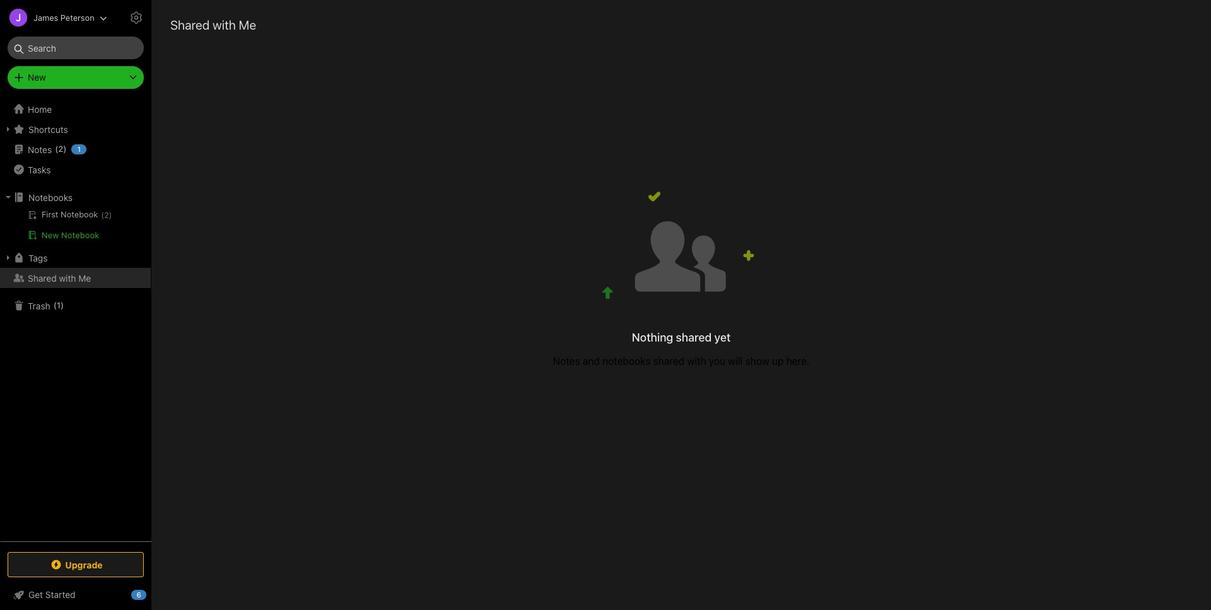 Task type: describe. For each thing, give the bounding box(es) containing it.
get
[[28, 590, 43, 600]]

james
[[33, 12, 58, 22]]

shortcuts
[[28, 124, 68, 135]]

2 inside new notebook group
[[104, 211, 109, 220]]

1 horizontal spatial shared
[[170, 18, 210, 32]]

notes for notes and notebooks shared with you will show up here.
[[553, 356, 580, 367]]

new for new
[[28, 72, 46, 83]]

) for notes
[[63, 144, 67, 154]]

new button
[[8, 66, 144, 89]]

shortcuts button
[[0, 119, 151, 139]]

will
[[728, 356, 743, 367]]

notes for notes ( 2 )
[[28, 144, 52, 155]]

up
[[772, 356, 784, 367]]

notes ( 2 )
[[28, 144, 67, 155]]

Search text field
[[16, 37, 135, 59]]

new for new notebook
[[42, 230, 59, 240]]

nothing
[[632, 331, 673, 344]]

shared with me element
[[151, 0, 1211, 611]]

( 2 )
[[101, 211, 112, 220]]

0 vertical spatial 1
[[77, 145, 81, 153]]

yet
[[714, 331, 731, 344]]

( inside new notebook group
[[101, 211, 104, 220]]

1 vertical spatial shared
[[653, 356, 684, 367]]

tags
[[28, 253, 48, 263]]

notebooks link
[[0, 187, 151, 208]]

get started
[[28, 590, 75, 600]]

0 vertical spatial shared
[[676, 331, 712, 344]]

0 vertical spatial with
[[213, 18, 236, 32]]

notebooks
[[28, 192, 73, 203]]

shared with me inside shared with me link
[[28, 273, 91, 284]]

1 vertical spatial with
[[59, 273, 76, 284]]

6
[[136, 591, 141, 599]]

expand tags image
[[3, 253, 13, 263]]

tasks
[[28, 164, 51, 175]]

notebook
[[61, 230, 99, 240]]

expand notebooks image
[[3, 192, 13, 202]]

tree containing home
[[0, 99, 151, 541]]

Account field
[[0, 5, 107, 30]]

2 inside notes ( 2 )
[[58, 144, 63, 154]]

james peterson
[[33, 12, 94, 22]]

tags button
[[0, 248, 151, 268]]

nothing shared yet
[[632, 331, 731, 344]]

shared with me link
[[0, 268, 151, 288]]

1 vertical spatial shared
[[28, 273, 57, 284]]



Task type: locate. For each thing, give the bounding box(es) containing it.
)
[[63, 144, 67, 154], [109, 211, 112, 220], [61, 300, 64, 310]]

0 horizontal spatial notes
[[28, 144, 52, 155]]

notes
[[28, 144, 52, 155], [553, 356, 580, 367]]

2 down shortcuts
[[58, 144, 63, 154]]

with
[[213, 18, 236, 32], [59, 273, 76, 284], [687, 356, 706, 367]]

1 vertical spatial )
[[109, 211, 112, 220]]

) right trash
[[61, 300, 64, 310]]

new inside popup button
[[28, 72, 46, 83]]

home link
[[0, 99, 151, 119]]

0 horizontal spatial me
[[78, 273, 91, 284]]

shared up notes and notebooks shared with you will show up here.
[[676, 331, 712, 344]]

1 horizontal spatial me
[[239, 18, 256, 32]]

shared down nothing shared yet
[[653, 356, 684, 367]]

None search field
[[16, 37, 135, 59]]

0 horizontal spatial 1
[[57, 300, 61, 310]]

shared with me
[[170, 18, 256, 32], [28, 273, 91, 284]]

shared with me inside the shared with me element
[[170, 18, 256, 32]]

2 vertical spatial )
[[61, 300, 64, 310]]

new notebook
[[42, 230, 99, 240]]

notes inside notes ( 2 )
[[28, 144, 52, 155]]

1 horizontal spatial notes
[[553, 356, 580, 367]]

new up home
[[28, 72, 46, 83]]

new inside button
[[42, 230, 59, 240]]

show
[[745, 356, 769, 367]]

) down shortcuts button
[[63, 144, 67, 154]]

0 horizontal spatial 2
[[58, 144, 63, 154]]

) inside notes ( 2 )
[[63, 144, 67, 154]]

0 vertical spatial 2
[[58, 144, 63, 154]]

notes and notebooks shared with you will show up here.
[[553, 356, 809, 367]]

1 horizontal spatial 1
[[77, 145, 81, 153]]

1 vertical spatial 1
[[57, 300, 61, 310]]

1 down shortcuts button
[[77, 145, 81, 153]]

tasks button
[[0, 160, 151, 180]]

upgrade button
[[8, 553, 144, 578]]

shared right 'settings' icon
[[170, 18, 210, 32]]

2 vertical spatial with
[[687, 356, 706, 367]]

shared
[[170, 18, 210, 32], [28, 273, 57, 284]]

new notebook button
[[0, 228, 151, 243]]

1 vertical spatial shared with me
[[28, 273, 91, 284]]

0 vertical spatial )
[[63, 144, 67, 154]]

new
[[28, 72, 46, 83], [42, 230, 59, 240]]

1 vertical spatial me
[[78, 273, 91, 284]]

0 horizontal spatial shared
[[28, 273, 57, 284]]

( down the notebooks "link"
[[101, 211, 104, 220]]

( down shortcuts
[[55, 144, 58, 154]]

2 vertical spatial (
[[53, 300, 57, 310]]

0 horizontal spatial with
[[59, 273, 76, 284]]

settings image
[[129, 10, 144, 25]]

0 horizontal spatial shared with me
[[28, 273, 91, 284]]

0 vertical spatial (
[[55, 144, 58, 154]]

tree
[[0, 99, 151, 541]]

1
[[77, 145, 81, 153], [57, 300, 61, 310]]

upgrade
[[65, 560, 103, 570]]

shared
[[676, 331, 712, 344], [653, 356, 684, 367]]

( for notes
[[55, 144, 58, 154]]

(
[[55, 144, 58, 154], [101, 211, 104, 220], [53, 300, 57, 310]]

2 horizontal spatial with
[[687, 356, 706, 367]]

1 vertical spatial 2
[[104, 211, 109, 220]]

trash ( 1 )
[[28, 300, 64, 311]]

2 down the notebooks "link"
[[104, 211, 109, 220]]

1 vertical spatial new
[[42, 230, 59, 240]]

1 vertical spatial notes
[[553, 356, 580, 367]]

0 vertical spatial new
[[28, 72, 46, 83]]

home
[[28, 104, 52, 114]]

1 right trash
[[57, 300, 61, 310]]

and
[[583, 356, 600, 367]]

notes up tasks
[[28, 144, 52, 155]]

) inside trash ( 1 )
[[61, 300, 64, 310]]

started
[[45, 590, 75, 600]]

1 horizontal spatial with
[[213, 18, 236, 32]]

0 vertical spatial shared
[[170, 18, 210, 32]]

you
[[709, 356, 725, 367]]

( inside notes ( 2 )
[[55, 144, 58, 154]]

1 vertical spatial (
[[101, 211, 104, 220]]

) down the notebooks "link"
[[109, 211, 112, 220]]

peterson
[[60, 12, 94, 22]]

me inside shared with me link
[[78, 273, 91, 284]]

( right trash
[[53, 300, 57, 310]]

0 vertical spatial notes
[[28, 144, 52, 155]]

me
[[239, 18, 256, 32], [78, 273, 91, 284]]

shared down 'tags'
[[28, 273, 57, 284]]

0 vertical spatial shared with me
[[170, 18, 256, 32]]

1 horizontal spatial 2
[[104, 211, 109, 220]]

2
[[58, 144, 63, 154], [104, 211, 109, 220]]

( inside trash ( 1 )
[[53, 300, 57, 310]]

me inside the shared with me element
[[239, 18, 256, 32]]

new up 'tags'
[[42, 230, 59, 240]]

0 vertical spatial me
[[239, 18, 256, 32]]

notebooks
[[602, 356, 651, 367]]

notes inside the shared with me element
[[553, 356, 580, 367]]

( for trash
[[53, 300, 57, 310]]

here.
[[786, 356, 809, 367]]

) inside new notebook group
[[109, 211, 112, 220]]

new notebook group
[[0, 208, 151, 248]]

) for trash
[[61, 300, 64, 310]]

Help and Learning task checklist field
[[0, 585, 151, 606]]

1 inside trash ( 1 )
[[57, 300, 61, 310]]

1 horizontal spatial shared with me
[[170, 18, 256, 32]]

notes left and
[[553, 356, 580, 367]]

trash
[[28, 301, 50, 311]]

click to collapse image
[[147, 587, 156, 602]]



Task type: vqa. For each thing, say whether or not it's contained in the screenshot.
James
yes



